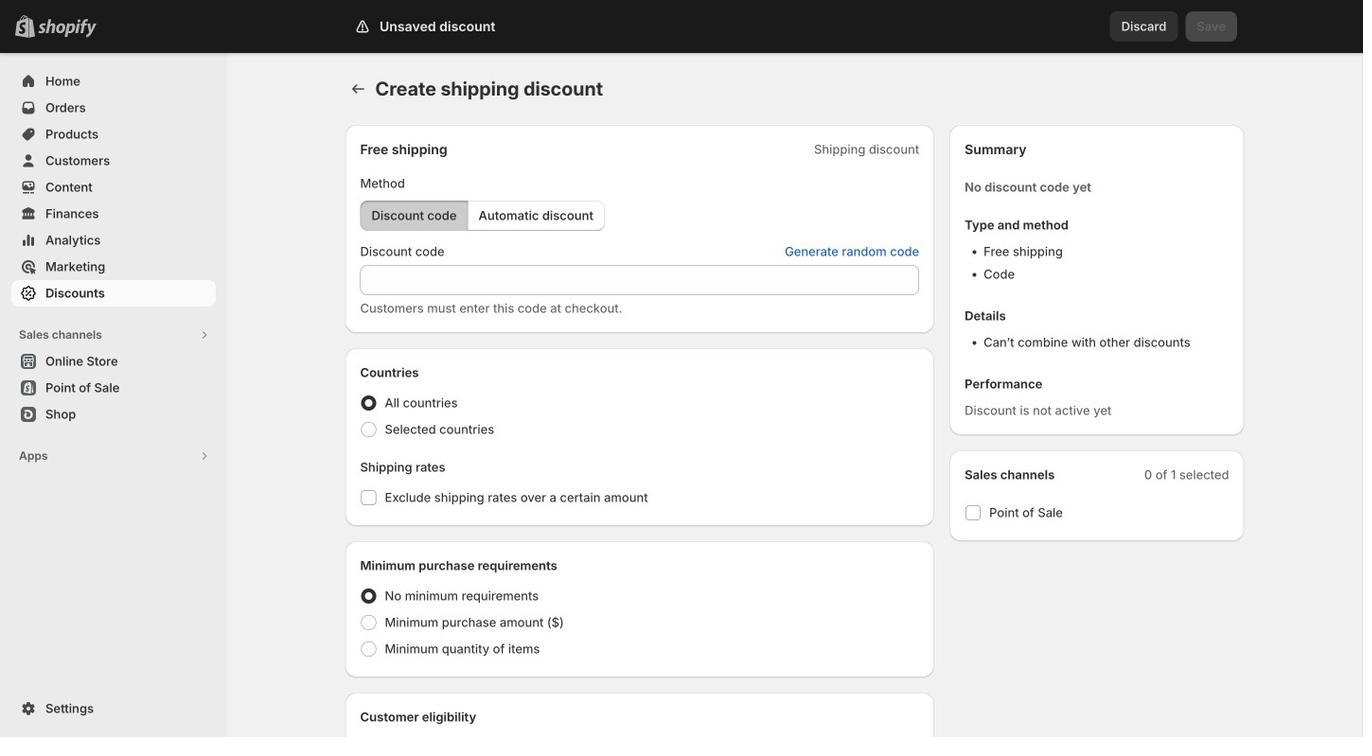 Task type: locate. For each thing, give the bounding box(es) containing it.
shopify image
[[38, 19, 97, 38]]

None text field
[[360, 265, 920, 295]]



Task type: vqa. For each thing, say whether or not it's contained in the screenshot.
the 'Orders'
no



